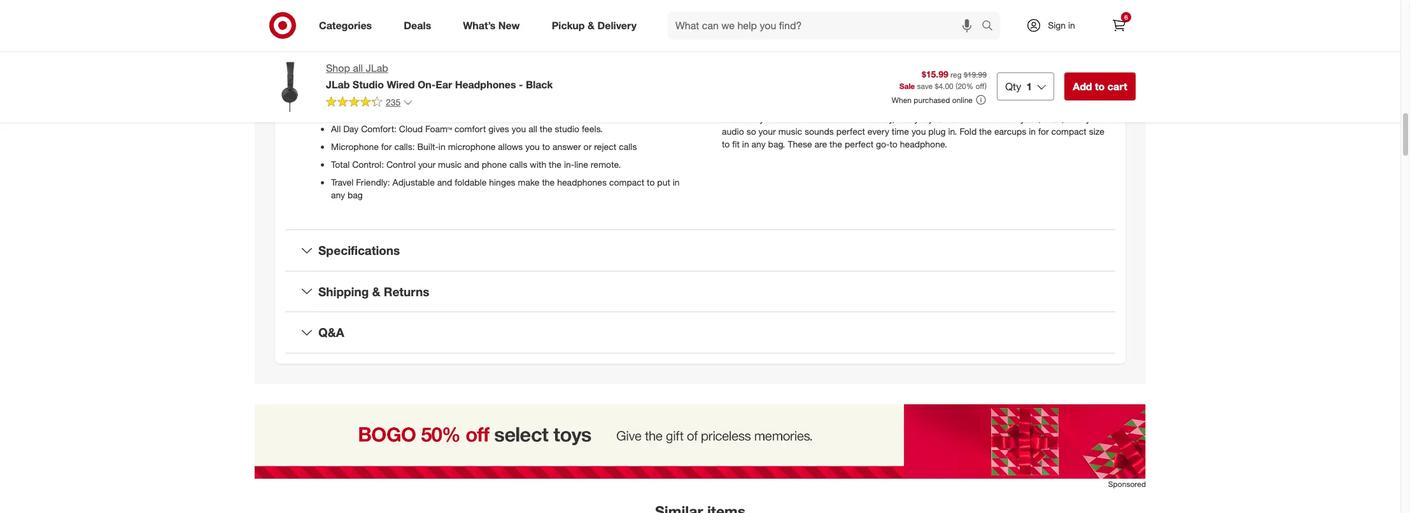 Task type: vqa. For each thing, say whether or not it's contained in the screenshot.
'in' in Travel Friendly: Adjustable and foldable hinges make the headphones compact to put in any bag
yes



Task type: describe. For each thing, give the bounding box(es) containing it.
use
[[851, 113, 865, 124]]

plug
[[928, 126, 946, 137]]

c3
[[937, 113, 948, 124]]

cloud
[[399, 123, 423, 134]]

235 link
[[326, 96, 413, 111]]

delivers
[[979, 113, 1010, 124]]

clear,
[[1043, 113, 1064, 124]]

1 horizontal spatial studio
[[722, 100, 748, 111]]

anywhere
[[925, 100, 963, 111]]

details button
[[285, 36, 1115, 77]]

are
[[815, 139, 827, 149]]

clarity inside the studio comfort, with studio sound. plug in and go anywhere with the studio headphones, the braided nylon cord is durable to use all day, everyday. c3 sound delivers crystal, clear, clarity audio so your music sounds perfect every time you plug in. fold the earcups in for compact size to fit in any bag. these are the perfect go-to headphone.
[[1067, 113, 1091, 124]]

in-
[[564, 159, 574, 170]]

the right are
[[830, 139, 842, 149]]

crystal clear sound: upgraded sound gives your music the clarity you need.
[[331, 106, 636, 116]]

studio inside the studio comfort, with studio sound. plug in and go anywhere with the studio headphones, the braided nylon cord is durable to use all day, everyday. c3 sound delivers crystal, clear, clarity audio so your music sounds perfect every time you plug in. fold the earcups in for compact size to fit in any bag. these are the perfect go-to headphone.
[[805, 100, 830, 111]]

you up allows
[[512, 123, 526, 134]]

6 link
[[1105, 11, 1133, 39]]

sponsored
[[1108, 480, 1146, 490]]

search
[[976, 20, 1007, 33]]

1 vertical spatial studio
[[555, 123, 579, 134]]

online
[[952, 95, 973, 105]]

for inside the studio comfort, with studio sound. plug in and go anywhere with the studio headphones, the braided nylon cord is durable to use all day, everyday. c3 sound delivers crystal, clear, clarity audio so your music sounds perfect every time you plug in. fold the earcups in for compact size to fit in any bag. these are the perfect go-to headphone.
[[1038, 126, 1049, 137]]

studio inside shop all jlab jlab studio wired on-ear headphones - black
[[353, 78, 384, 91]]

studio comfort, with studio sound. plug in and go anywhere with the studio headphones, the braided nylon cord is durable to use all day, everyday. c3 sound delivers crystal, clear, clarity audio so your music sounds perfect every time you plug in. fold the earcups in for compact size to fit in any bag. these are the perfect go-to headphone.
[[722, 100, 1105, 149]]

fit
[[732, 139, 740, 149]]

1 vertical spatial gives
[[489, 123, 509, 134]]

purchased
[[914, 95, 950, 105]]

travel
[[331, 177, 354, 188]]

2 horizontal spatial studio
[[1000, 100, 1026, 111]]

0 vertical spatial calls
[[619, 141, 637, 152]]

shipping & returns
[[318, 284, 429, 299]]

$
[[935, 82, 939, 91]]

durable
[[808, 113, 838, 124]]

you right allows
[[525, 141, 540, 152]]

to inside button
[[1095, 80, 1105, 93]]

the down delivers at the right of page
[[979, 126, 992, 137]]

specifications
[[318, 243, 400, 258]]

4.00
[[939, 82, 954, 91]]

sound:
[[385, 106, 414, 116]]

adjustable
[[393, 177, 435, 188]]

the down add
[[1083, 100, 1096, 111]]

the left in-
[[549, 159, 562, 170]]

clear
[[362, 106, 383, 116]]

save
[[917, 82, 933, 91]]

q&a
[[318, 326, 344, 340]]

every
[[868, 126, 889, 137]]

in.
[[948, 126, 957, 137]]

the up answer
[[555, 106, 568, 116]]

put
[[657, 177, 670, 188]]

braided
[[722, 113, 752, 124]]

%
[[966, 82, 974, 91]]

(
[[956, 82, 958, 91]]

categories link
[[308, 11, 388, 39]]

1
[[1027, 80, 1032, 93]]

compact inside the travel friendly: adjustable and foldable hinges make the headphones compact to put in any bag
[[609, 177, 644, 188]]

reject
[[594, 141, 617, 152]]

pickup
[[552, 19, 585, 32]]

in down foam™
[[439, 141, 446, 152]]

go-
[[876, 139, 890, 149]]

image of jlab studio wired on-ear headphones - black image
[[265, 61, 316, 112]]

add to cart button
[[1065, 73, 1136, 101]]

answer
[[553, 141, 581, 152]]

sponsored region
[[255, 405, 1146, 514]]

highlights
[[318, 82, 367, 95]]

q&a button
[[285, 313, 1115, 353]]

0 horizontal spatial for
[[381, 141, 392, 152]]

earcups
[[994, 126, 1027, 137]]

returns
[[384, 284, 429, 299]]

sound
[[951, 113, 977, 124]]

2 vertical spatial your
[[418, 159, 436, 170]]

0 vertical spatial jlab
[[366, 62, 388, 74]]

1 horizontal spatial music
[[529, 106, 553, 116]]

allows
[[498, 141, 523, 152]]

when purchased online
[[892, 95, 973, 105]]

so
[[747, 126, 756, 137]]

1 vertical spatial perfect
[[845, 139, 874, 149]]

when
[[892, 95, 912, 105]]

to left answer
[[542, 141, 550, 152]]

sign
[[1048, 20, 1066, 31]]

feels.
[[582, 123, 603, 134]]

delivery
[[597, 19, 637, 32]]

0 vertical spatial your
[[509, 106, 527, 116]]

off
[[976, 82, 985, 91]]

shipping
[[318, 284, 369, 299]]

What can we help you find? suggestions appear below search field
[[668, 11, 985, 39]]

shop
[[326, 62, 350, 74]]

the inside the travel friendly: adjustable and foldable hinges make the headphones compact to put in any bag
[[542, 177, 555, 188]]

any inside the studio comfort, with studio sound. plug in and go anywhere with the studio headphones, the braided nylon cord is durable to use all day, everyday. c3 sound delivers crystal, clear, clarity audio so your music sounds perfect every time you plug in. fold the earcups in for compact size to fit in any bag. these are the perfect go-to headphone.
[[752, 139, 766, 149]]

cord
[[779, 113, 797, 124]]

you inside the studio comfort, with studio sound. plug in and go anywhere with the studio headphones, the braided nylon cord is durable to use all day, everyday. c3 sound delivers crystal, clear, clarity audio so your music sounds perfect every time you plug in. fold the earcups in for compact size to fit in any bag. these are the perfect go-to headphone.
[[912, 126, 926, 137]]

all
[[331, 123, 341, 134]]

make
[[518, 177, 540, 188]]

your inside the studio comfort, with studio sound. plug in and go anywhere with the studio headphones, the braided nylon cord is durable to use all day, everyday. c3 sound delivers crystal, clear, clarity audio so your music sounds perfect every time you plug in. fold the earcups in for compact size to fit in any bag. these are the perfect go-to headphone.
[[759, 126, 776, 137]]

new
[[498, 19, 520, 32]]

sign in link
[[1016, 11, 1095, 39]]

go
[[909, 100, 922, 111]]

add
[[1073, 80, 1092, 93]]

all inside shop all jlab jlab studio wired on-ear headphones - black
[[353, 62, 363, 74]]

what's new
[[463, 19, 520, 32]]



Task type: locate. For each thing, give the bounding box(es) containing it.
add to cart
[[1073, 80, 1128, 93]]

&
[[588, 19, 595, 32], [372, 284, 380, 299]]

0 horizontal spatial clarity
[[570, 106, 594, 116]]

what's new link
[[452, 11, 536, 39]]

bag
[[348, 190, 363, 200]]

0 vertical spatial &
[[588, 19, 595, 32]]

what's
[[463, 19, 496, 32]]

0 vertical spatial music
[[529, 106, 553, 116]]

microphone
[[331, 141, 379, 152]]

shipping & returns button
[[285, 272, 1115, 312]]

pickup & delivery link
[[541, 11, 653, 39]]

all inside the studio comfort, with studio sound. plug in and go anywhere with the studio headphones, the braided nylon cord is durable to use all day, everyday. c3 sound delivers crystal, clear, clarity audio so your music sounds perfect every time you plug in. fold the earcups in for compact size to fit in any bag. these are the perfect go-to headphone.
[[868, 113, 877, 124]]

1 horizontal spatial &
[[588, 19, 595, 32]]

1 vertical spatial jlab
[[326, 78, 350, 91]]

1 horizontal spatial calls
[[619, 141, 637, 152]]

jlab
[[366, 62, 388, 74], [326, 78, 350, 91]]

fold
[[960, 126, 977, 137]]

compact down remote. at the top of page
[[609, 177, 644, 188]]

to inside the travel friendly: adjustable and foldable hinges make the headphones compact to put in any bag
[[647, 177, 655, 188]]

microphone for calls: built-in microphone allows you to answer or reject calls
[[331, 141, 637, 152]]

and left go
[[891, 100, 906, 111]]

1 vertical spatial &
[[372, 284, 380, 299]]

)
[[985, 82, 987, 91]]

for left calls:
[[381, 141, 392, 152]]

any down so
[[752, 139, 766, 149]]

to down 'sound.'
[[841, 113, 849, 124]]

time
[[892, 126, 909, 137]]

to left put
[[647, 177, 655, 188]]

1 vertical spatial for
[[381, 141, 392, 152]]

and left foldable
[[437, 177, 452, 188]]

with up make
[[530, 159, 546, 170]]

headphones
[[557, 177, 607, 188]]

headphone.
[[900, 139, 947, 149]]

sign in
[[1048, 20, 1075, 31]]

with up sound
[[966, 100, 982, 111]]

all down black
[[529, 123, 537, 134]]

studio up braided
[[722, 100, 748, 111]]

studio up crystal,
[[1000, 100, 1026, 111]]

the down black
[[540, 123, 552, 134]]

qty 1
[[1005, 80, 1032, 93]]

-
[[519, 78, 523, 91]]

1 vertical spatial music
[[778, 126, 802, 137]]

the
[[985, 100, 997, 111], [1083, 100, 1096, 111], [555, 106, 568, 116], [540, 123, 552, 134], [979, 126, 992, 137], [830, 139, 842, 149], [549, 159, 562, 170], [542, 177, 555, 188]]

studio up answer
[[555, 123, 579, 134]]

to right add
[[1095, 80, 1105, 93]]

hinges
[[489, 177, 515, 188]]

studio
[[805, 100, 830, 111], [555, 123, 579, 134]]

music up foldable
[[438, 159, 462, 170]]

1 horizontal spatial studio
[[805, 100, 830, 111]]

the right make
[[542, 177, 555, 188]]

bag.
[[768, 139, 785, 149]]

categories
[[319, 19, 372, 32]]

all day comfort: cloud foam™ comfort gives you all the studio feels.
[[331, 123, 603, 134]]

you down everyday.
[[912, 126, 926, 137]]

0 horizontal spatial calls
[[509, 159, 527, 170]]

your down built-
[[418, 159, 436, 170]]

sale
[[899, 82, 915, 91]]

total
[[331, 159, 350, 170]]

$15.99 reg $19.99 sale save $ 4.00 ( 20 % off )
[[899, 68, 987, 91]]

for down clear,
[[1038, 126, 1049, 137]]

2 horizontal spatial with
[[966, 100, 982, 111]]

you left need. in the left of the page
[[597, 106, 611, 116]]

calls
[[619, 141, 637, 152], [509, 159, 527, 170]]

comfort:
[[361, 123, 397, 134]]

shop all jlab jlab studio wired on-ear headphones - black
[[326, 62, 553, 91]]

headphones,
[[1028, 100, 1081, 111]]

2 horizontal spatial all
[[868, 113, 877, 124]]

1 horizontal spatial for
[[1038, 126, 1049, 137]]

0 vertical spatial for
[[1038, 126, 1049, 137]]

day,
[[879, 113, 895, 124]]

deals link
[[393, 11, 447, 39]]

1 horizontal spatial clarity
[[1067, 113, 1091, 124]]

in up 'day,' at the right top
[[882, 100, 889, 111]]

and inside the travel friendly: adjustable and foldable hinges make the headphones compact to put in any bag
[[437, 177, 452, 188]]

calls right reject
[[619, 141, 637, 152]]

your down nylon
[[759, 126, 776, 137]]

music down black
[[529, 106, 553, 116]]

phone
[[482, 159, 507, 170]]

any
[[752, 139, 766, 149], [331, 190, 345, 200]]

1 horizontal spatial compact
[[1052, 126, 1087, 137]]

1 vertical spatial any
[[331, 190, 345, 200]]

0 horizontal spatial your
[[418, 159, 436, 170]]

all right shop at the left top of page
[[353, 62, 363, 74]]

compact inside the studio comfort, with studio sound. plug in and go anywhere with the studio headphones, the braided nylon cord is durable to use all day, everyday. c3 sound delivers crystal, clear, clarity audio so your music sounds perfect every time you plug in. fold the earcups in for compact size to fit in any bag. these are the perfect go-to headphone.
[[1052, 126, 1087, 137]]

studio up durable
[[805, 100, 830, 111]]

clarity up feels.
[[570, 106, 594, 116]]

jlab up wired on the top
[[366, 62, 388, 74]]

0 vertical spatial studio
[[805, 100, 830, 111]]

& left returns
[[372, 284, 380, 299]]

comfort
[[455, 123, 486, 134]]

$15.99
[[922, 68, 949, 79]]

reg
[[951, 70, 962, 79]]

sounds
[[805, 126, 834, 137]]

and down microphone
[[464, 159, 479, 170]]

wired
[[387, 78, 415, 91]]

gives up allows
[[489, 123, 509, 134]]

2 vertical spatial and
[[437, 177, 452, 188]]

0 horizontal spatial compact
[[609, 177, 644, 188]]

control:
[[352, 159, 384, 170]]

all down plug
[[868, 113, 877, 124]]

jlab down shop at the left top of page
[[326, 78, 350, 91]]

0 horizontal spatial studio
[[353, 78, 384, 91]]

1 horizontal spatial with
[[786, 100, 803, 111]]

details
[[318, 49, 358, 64]]

and inside the studio comfort, with studio sound. plug in and go anywhere with the studio headphones, the braided nylon cord is durable to use all day, everyday. c3 sound delivers crystal, clear, clarity audio so your music sounds perfect every time you plug in. fold the earcups in for compact size to fit in any bag. these are the perfect go-to headphone.
[[891, 100, 906, 111]]

& right pickup on the top left of the page
[[588, 19, 595, 32]]

audio
[[722, 126, 744, 137]]

search button
[[976, 11, 1007, 42]]

with up cord
[[786, 100, 803, 111]]

music inside the studio comfort, with studio sound. plug in and go anywhere with the studio headphones, the braided nylon cord is durable to use all day, everyday. c3 sound delivers crystal, clear, clarity audio so your music sounds perfect every time you plug in. fold the earcups in for compact size to fit in any bag. these are the perfect go-to headphone.
[[778, 126, 802, 137]]

pickup & delivery
[[552, 19, 637, 32]]

specifications button
[[285, 230, 1115, 271]]

in right fit
[[742, 139, 749, 149]]

remote.
[[591, 159, 621, 170]]

qty
[[1005, 80, 1021, 93]]

clarity up size
[[1067, 113, 1091, 124]]

day
[[343, 123, 359, 134]]

0 horizontal spatial with
[[530, 159, 546, 170]]

for
[[1038, 126, 1049, 137], [381, 141, 392, 152]]

studio up 235 link
[[353, 78, 384, 91]]

comfort,
[[750, 100, 784, 111]]

to left fit
[[722, 139, 730, 149]]

any down travel
[[331, 190, 345, 200]]

gives right the sound
[[486, 106, 507, 116]]

need.
[[614, 106, 636, 116]]

is
[[799, 113, 806, 124]]

everyday.
[[897, 113, 934, 124]]

your down -
[[509, 106, 527, 116]]

1 horizontal spatial jlab
[[366, 62, 388, 74]]

plug
[[861, 100, 879, 111]]

0 vertical spatial any
[[752, 139, 766, 149]]

deals
[[404, 19, 431, 32]]

0 vertical spatial compact
[[1052, 126, 1087, 137]]

1 vertical spatial compact
[[609, 177, 644, 188]]

upgraded
[[416, 106, 456, 116]]

& for shipping
[[372, 284, 380, 299]]

0 horizontal spatial all
[[353, 62, 363, 74]]

1 vertical spatial and
[[464, 159, 479, 170]]

in right put
[[673, 177, 680, 188]]

music down cord
[[778, 126, 802, 137]]

in right sign
[[1068, 20, 1075, 31]]

calls:
[[394, 141, 415, 152]]

1 vertical spatial calls
[[509, 159, 527, 170]]

2 vertical spatial music
[[438, 159, 462, 170]]

in
[[1068, 20, 1075, 31], [882, 100, 889, 111], [1029, 126, 1036, 137], [742, 139, 749, 149], [439, 141, 446, 152], [673, 177, 680, 188]]

0 horizontal spatial music
[[438, 159, 462, 170]]

nylon
[[755, 113, 776, 124]]

0 vertical spatial perfect
[[836, 126, 865, 137]]

0 horizontal spatial any
[[331, 190, 345, 200]]

to down time
[[890, 139, 898, 149]]

cart
[[1108, 80, 1128, 93]]

built-
[[417, 141, 439, 152]]

2 horizontal spatial music
[[778, 126, 802, 137]]

compact down clear,
[[1052, 126, 1087, 137]]

0 horizontal spatial &
[[372, 284, 380, 299]]

in down crystal,
[[1029, 126, 1036, 137]]

these
[[788, 139, 812, 149]]

2 horizontal spatial your
[[759, 126, 776, 137]]

perfect down the "use"
[[836, 126, 865, 137]]

advertisement region
[[255, 405, 1146, 479]]

crystal
[[331, 106, 359, 116]]

foldable
[[455, 177, 487, 188]]

0 vertical spatial gives
[[486, 106, 507, 116]]

the up delivers at the right of page
[[985, 100, 997, 111]]

0 horizontal spatial and
[[437, 177, 452, 188]]

any inside the travel friendly: adjustable and foldable hinges make the headphones compact to put in any bag
[[331, 190, 345, 200]]

0 horizontal spatial jlab
[[326, 78, 350, 91]]

1 horizontal spatial and
[[464, 159, 479, 170]]

0 horizontal spatial studio
[[555, 123, 579, 134]]

calls down allows
[[509, 159, 527, 170]]

1 horizontal spatial any
[[752, 139, 766, 149]]

20
[[958, 82, 966, 91]]

0 vertical spatial and
[[891, 100, 906, 111]]

1 vertical spatial your
[[759, 126, 776, 137]]

& for pickup
[[588, 19, 595, 32]]

in inside the travel friendly: adjustable and foldable hinges make the headphones compact to put in any bag
[[673, 177, 680, 188]]

compact
[[1052, 126, 1087, 137], [609, 177, 644, 188]]

2 horizontal spatial and
[[891, 100, 906, 111]]

ear
[[436, 78, 452, 91]]

1 horizontal spatial all
[[529, 123, 537, 134]]

control
[[386, 159, 416, 170]]

1 horizontal spatial your
[[509, 106, 527, 116]]

friendly:
[[356, 177, 390, 188]]

& inside dropdown button
[[372, 284, 380, 299]]

perfect down every
[[845, 139, 874, 149]]



